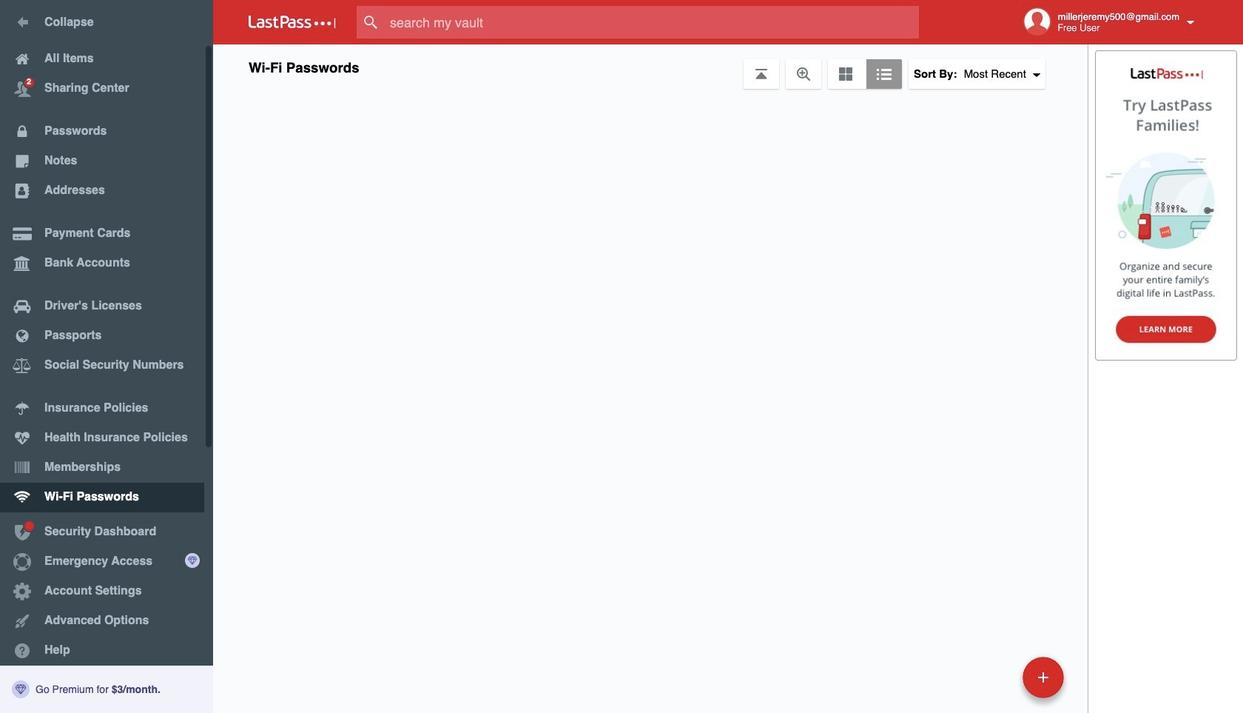 Task type: locate. For each thing, give the bounding box(es) containing it.
new item navigation
[[922, 652, 1074, 713]]

search my vault text field
[[357, 6, 948, 39]]

main navigation navigation
[[0, 0, 213, 713]]

lastpass image
[[249, 16, 336, 29]]

vault options navigation
[[213, 44, 1088, 89]]



Task type: describe. For each thing, give the bounding box(es) containing it.
main content main content
[[213, 89, 1088, 93]]

Search search field
[[357, 6, 948, 39]]

new item element
[[922, 656, 1070, 698]]



Task type: vqa. For each thing, say whether or not it's contained in the screenshot.
MAIN CONTENT main content at top
yes



